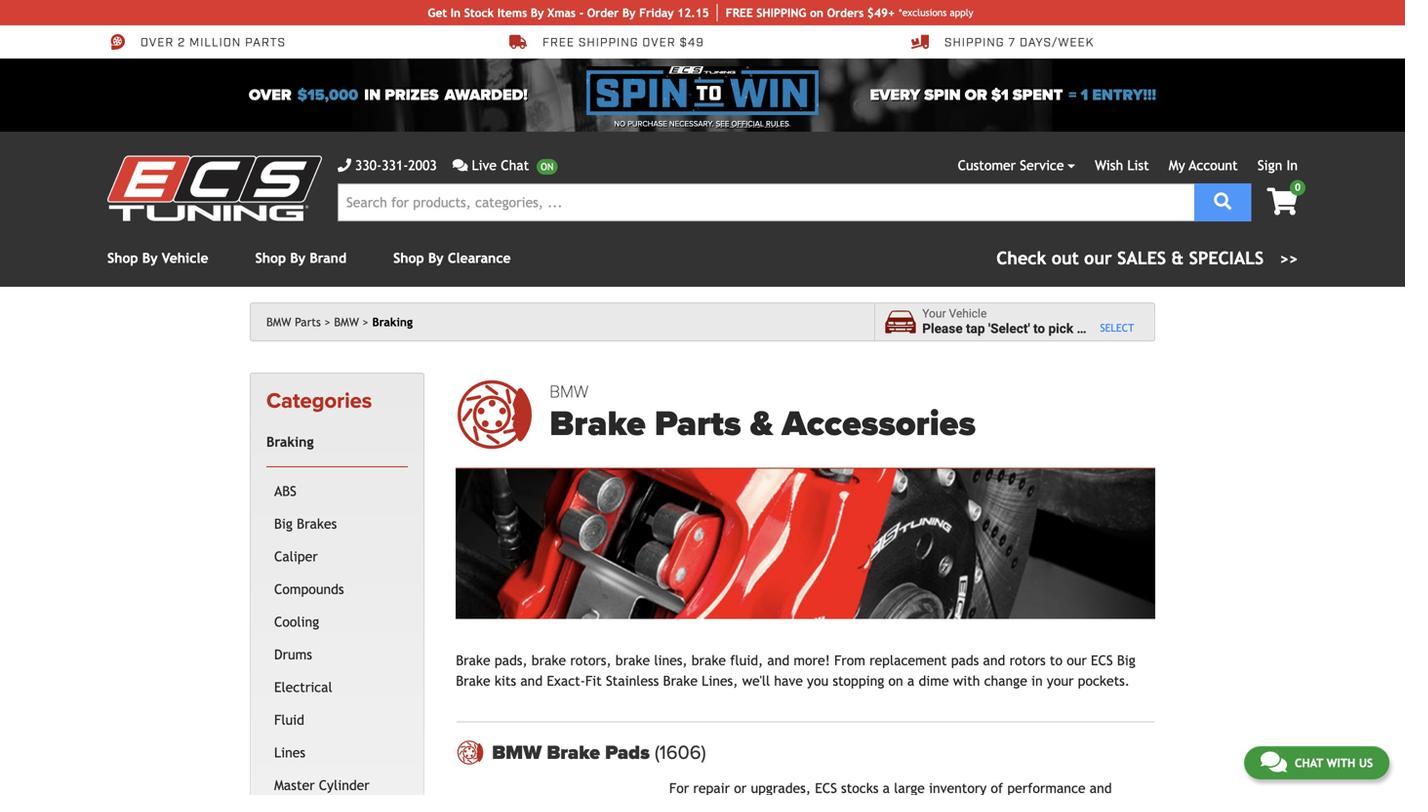 Task type: locate. For each thing, give the bounding box(es) containing it.
1 horizontal spatial parts
[[655, 403, 741, 445]]

1 horizontal spatial with
[[1327, 756, 1355, 770]]

0 horizontal spatial a
[[907, 673, 915, 689]]

by for shop by clearance
[[428, 250, 444, 266]]

1 horizontal spatial in
[[1031, 673, 1043, 689]]

brake
[[550, 403, 646, 445], [456, 653, 490, 669], [456, 673, 490, 689], [663, 673, 698, 689], [547, 741, 600, 765]]

0 vertical spatial braking
[[372, 315, 413, 329]]

vehicle up the "tap" on the right
[[949, 307, 987, 321]]

1 vertical spatial vehicle
[[949, 307, 987, 321]]

live
[[472, 158, 497, 173]]

caliper link
[[270, 540, 404, 573]]

in
[[451, 6, 461, 20], [1287, 158, 1298, 173]]

1 horizontal spatial a
[[1077, 321, 1084, 337]]

rotors
[[1010, 653, 1046, 669]]

in right "sign"
[[1287, 158, 1298, 173]]

big inside big brakes link
[[274, 516, 293, 532]]

on
[[810, 6, 824, 20], [889, 673, 903, 689]]

brakes
[[297, 516, 337, 532]]

0 horizontal spatial in
[[451, 6, 461, 20]]

wish list
[[1095, 158, 1149, 173]]

0 vertical spatial over
[[141, 35, 174, 50]]

1 vertical spatial chat
[[1295, 756, 1323, 770]]

orders
[[827, 6, 864, 20]]

2 shop from the left
[[255, 250, 286, 266]]

3 shop from the left
[[393, 250, 424, 266]]

by down ecs tuning image
[[142, 250, 158, 266]]

over inside over 2 million parts link
[[141, 35, 174, 50]]

braking subcategories element
[[266, 466, 408, 795]]

we'll
[[742, 673, 770, 689]]

every spin or $1 spent = 1 entry!!!
[[870, 86, 1156, 104]]

bmw for bmw                                                                                    brake pads
[[492, 741, 542, 765]]

0 vertical spatial to
[[1033, 321, 1045, 337]]

comments image
[[452, 159, 468, 172], [1261, 750, 1287, 774]]

0 horizontal spatial on
[[810, 6, 824, 20]]

brake
[[532, 653, 566, 669], [616, 653, 650, 669], [692, 653, 726, 669]]

braking link
[[262, 426, 404, 458]]

0 horizontal spatial shop
[[107, 250, 138, 266]]

1 vertical spatial big
[[1117, 653, 1136, 669]]

comments image for live
[[452, 159, 468, 172]]

master
[[274, 778, 315, 793]]

big brakes link
[[270, 508, 404, 540]]

0 vertical spatial with
[[953, 673, 980, 689]]

braking up "abs"
[[266, 434, 314, 450]]

0 horizontal spatial parts
[[295, 315, 321, 329]]

clearance
[[448, 250, 511, 266]]

stock
[[464, 6, 494, 20]]

0
[[1295, 182, 1301, 193]]

0 horizontal spatial with
[[953, 673, 980, 689]]

0 vertical spatial comments image
[[452, 159, 468, 172]]

purchase
[[628, 119, 667, 129]]

over down parts
[[249, 86, 291, 104]]

Search text field
[[338, 183, 1194, 222]]

0 horizontal spatial to
[[1033, 321, 1045, 337]]

free
[[726, 6, 753, 20]]

bmw inside bmw brake parts & accessories
[[550, 382, 589, 403]]

caliper
[[274, 549, 318, 564]]

in down rotors
[[1031, 673, 1043, 689]]

official
[[731, 119, 764, 129]]

have
[[774, 673, 803, 689]]

1 horizontal spatial comments image
[[1261, 750, 1287, 774]]

a down replacement
[[907, 673, 915, 689]]

abs
[[274, 483, 297, 499]]

chat left us
[[1295, 756, 1323, 770]]

in for sign
[[1287, 158, 1298, 173]]

to left our
[[1050, 653, 1063, 669]]

replacement
[[870, 653, 947, 669]]

1 vertical spatial to
[[1050, 653, 1063, 669]]

with down pads
[[953, 673, 980, 689]]

free shipping over $49 link
[[509, 33, 704, 51]]

0 horizontal spatial in
[[364, 86, 381, 104]]

braking right bmw link
[[372, 315, 413, 329]]

change
[[984, 673, 1027, 689]]

over
[[642, 35, 676, 50]]

0 vertical spatial on
[[810, 6, 824, 20]]

bmw                                                                                    brake pads link
[[492, 741, 1154, 765]]

on right ping
[[810, 6, 824, 20]]

to inside your vehicle please tap 'select' to pick a vehicle
[[1033, 321, 1045, 337]]

in left prizes
[[364, 86, 381, 104]]

0 vertical spatial chat
[[501, 158, 529, 173]]

lines link
[[270, 737, 404, 769]]

fit
[[585, 673, 602, 689]]

comments image inside live chat link
[[452, 159, 468, 172]]

comments image left live
[[452, 159, 468, 172]]

accessories
[[782, 403, 976, 445]]

chat
[[501, 158, 529, 173], [1295, 756, 1323, 770]]

1 horizontal spatial braking
[[372, 315, 413, 329]]

1 shop from the left
[[107, 250, 138, 266]]

vehicle down ecs tuning image
[[162, 250, 208, 266]]

with
[[953, 673, 980, 689], [1327, 756, 1355, 770]]

330-
[[355, 158, 382, 173]]

free
[[543, 35, 575, 50]]

1 horizontal spatial on
[[889, 673, 903, 689]]

braking inside category navigation element
[[266, 434, 314, 450]]

phone image
[[338, 159, 351, 172]]

sign in link
[[1258, 158, 1298, 173]]

1 horizontal spatial &
[[1171, 248, 1184, 268]]

big inside brake pads, brake rotors, brake lines, brake fluid, and more! from replacement pads and rotors to our ecs big brake kits and exact-fit stainless brake lines, we'll have you stopping on a dime with change in your pockets.
[[1117, 653, 1136, 669]]

1 vertical spatial a
[[907, 673, 915, 689]]

0 link
[[1251, 180, 1306, 217]]

friday
[[639, 6, 674, 20]]

0 vertical spatial big
[[274, 516, 293, 532]]

0 horizontal spatial chat
[[501, 158, 529, 173]]

drums
[[274, 647, 312, 662]]

fluid,
[[730, 653, 763, 669]]

by left brand
[[290, 250, 306, 266]]

1 horizontal spatial in
[[1287, 158, 1298, 173]]

3 brake from the left
[[692, 653, 726, 669]]

more!
[[794, 653, 830, 669]]

shop for shop by vehicle
[[107, 250, 138, 266]]

1 vertical spatial in
[[1031, 673, 1043, 689]]

free shipping over $49
[[543, 35, 704, 50]]

sign in
[[1258, 158, 1298, 173]]

spent
[[1013, 86, 1063, 104]]

0 horizontal spatial &
[[750, 403, 773, 445]]

0 horizontal spatial comments image
[[452, 159, 468, 172]]

you
[[807, 673, 829, 689]]

parts inside bmw brake parts & accessories
[[655, 403, 741, 445]]

over for over $15,000 in prizes
[[249, 86, 291, 104]]

a inside brake pads, brake rotors, brake lines, brake fluid, and more! from replacement pads and rotors to our ecs big brake kits and exact-fit stainless brake lines, we'll have you stopping on a dime with change in your pockets.
[[907, 673, 915, 689]]

1 vertical spatial braking
[[266, 434, 314, 450]]

1 vertical spatial in
[[1287, 158, 1298, 173]]

1 horizontal spatial over
[[249, 86, 291, 104]]

1 vertical spatial comments image
[[1261, 750, 1287, 774]]

0 vertical spatial in
[[451, 6, 461, 20]]

in right get
[[451, 6, 461, 20]]

drums link
[[270, 638, 404, 671]]

live chat
[[472, 158, 529, 173]]

wish list link
[[1095, 158, 1149, 173]]

vehicle
[[162, 250, 208, 266], [949, 307, 987, 321]]

in
[[364, 86, 381, 104], [1031, 673, 1043, 689]]

0 horizontal spatial braking
[[266, 434, 314, 450]]

free ship ping on orders $49+ *exclusions apply
[[726, 6, 973, 20]]

on down replacement
[[889, 673, 903, 689]]

and right kits at bottom
[[520, 673, 543, 689]]

$49+
[[867, 6, 895, 20]]

shipping 7 days/week
[[945, 35, 1094, 50]]

1 horizontal spatial brake
[[616, 653, 650, 669]]

brake up stainless
[[616, 653, 650, 669]]

with inside brake pads, brake rotors, brake lines, brake fluid, and more! from replacement pads and rotors to our ecs big brake kits and exact-fit stainless brake lines, we'll have you stopping on a dime with change in your pockets.
[[953, 673, 980, 689]]

search image
[[1214, 193, 1232, 210]]

to
[[1033, 321, 1045, 337], [1050, 653, 1063, 669]]

shop by clearance link
[[393, 250, 511, 266]]

0 vertical spatial a
[[1077, 321, 1084, 337]]

big brakes
[[274, 516, 337, 532]]

0 horizontal spatial brake
[[532, 653, 566, 669]]

big down "abs"
[[274, 516, 293, 532]]

a right pick
[[1077, 321, 1084, 337]]

and up have
[[767, 653, 790, 669]]

2003
[[408, 158, 437, 173]]

dime
[[919, 673, 949, 689]]

brake up lines,
[[692, 653, 726, 669]]

ecs
[[1091, 653, 1113, 669]]

1 vertical spatial &
[[750, 403, 773, 445]]

0 horizontal spatial over
[[141, 35, 174, 50]]

1 horizontal spatial big
[[1117, 653, 1136, 669]]

big right ecs
[[1117, 653, 1136, 669]]

by left clearance
[[428, 250, 444, 266]]

pads
[[951, 653, 979, 669]]

1 brake from the left
[[532, 653, 566, 669]]

with left us
[[1327, 756, 1355, 770]]

*exclusions
[[899, 7, 947, 18]]

0 vertical spatial vehicle
[[162, 250, 208, 266]]

select
[[1100, 322, 1134, 334]]

every
[[870, 86, 920, 104]]

kits
[[495, 673, 516, 689]]

pads,
[[495, 653, 528, 669]]

shop for shop by brand
[[255, 250, 286, 266]]

2 horizontal spatial brake
[[692, 653, 726, 669]]

1 vertical spatial parts
[[655, 403, 741, 445]]

a
[[1077, 321, 1084, 337], [907, 673, 915, 689]]

chat right live
[[501, 158, 529, 173]]

2 horizontal spatial shop
[[393, 250, 424, 266]]

comments image inside chat with us link
[[1261, 750, 1287, 774]]

vehicle
[[1087, 321, 1130, 337]]

comments image left chat with us
[[1261, 750, 1287, 774]]

331-
[[382, 158, 408, 173]]

over left 2
[[141, 35, 174, 50]]

to left pick
[[1033, 321, 1045, 337]]

0 horizontal spatial big
[[274, 516, 293, 532]]

brake up exact-
[[532, 653, 566, 669]]

1 horizontal spatial to
[[1050, 653, 1063, 669]]

and up change at the right of page
[[983, 653, 1005, 669]]

ecs tuning image
[[107, 156, 322, 221]]

and
[[767, 653, 790, 669], [983, 653, 1005, 669], [520, 673, 543, 689]]

1 horizontal spatial vehicle
[[949, 307, 987, 321]]

1 horizontal spatial shop
[[255, 250, 286, 266]]

brake parts & accessories banner image image
[[456, 469, 1155, 619]]

lines,
[[702, 673, 738, 689]]

over
[[141, 35, 174, 50], [249, 86, 291, 104]]

& inside bmw brake parts & accessories
[[750, 403, 773, 445]]

1 vertical spatial on
[[889, 673, 903, 689]]

1 vertical spatial over
[[249, 86, 291, 104]]



Task type: vqa. For each thing, say whether or not it's contained in the screenshot.
"Please" at the right of the page
yes



Task type: describe. For each thing, give the bounding box(es) containing it.
bmw for bmw
[[334, 315, 359, 329]]

over 2 million parts link
[[107, 33, 286, 51]]

by for shop by vehicle
[[142, 250, 158, 266]]

compounds
[[274, 581, 344, 597]]

1 horizontal spatial and
[[767, 653, 790, 669]]

rotors,
[[570, 653, 611, 669]]

shopping cart image
[[1267, 188, 1298, 215]]

to inside brake pads, brake rotors, brake lines, brake fluid, and more! from replacement pads and rotors to our ecs big brake kits and exact-fit stainless brake lines, we'll have you stopping on a dime with change in your pockets.
[[1050, 653, 1063, 669]]

us
[[1359, 756, 1373, 770]]

prizes
[[385, 86, 439, 104]]

sales & specials
[[1117, 248, 1264, 268]]

from
[[834, 653, 865, 669]]

shipping 7 days/week link
[[911, 33, 1094, 51]]

chat with us
[[1295, 756, 1373, 770]]

over 2 million parts
[[141, 35, 286, 50]]

1 vertical spatial with
[[1327, 756, 1355, 770]]

sales
[[1117, 248, 1166, 268]]

in for get
[[451, 6, 461, 20]]

bmw parts link
[[266, 315, 331, 329]]

live chat link
[[452, 155, 557, 176]]

shop by vehicle
[[107, 250, 208, 266]]

0 vertical spatial in
[[364, 86, 381, 104]]

chat with us link
[[1244, 746, 1390, 780]]

bmw                                                                                    brake pads
[[492, 741, 655, 765]]

shop by vehicle link
[[107, 250, 208, 266]]

sign
[[1258, 158, 1282, 173]]

list
[[1127, 158, 1149, 173]]

xmas
[[547, 6, 576, 20]]

.
[[789, 119, 791, 129]]

brake pads, brake rotors, brake lines, brake fluid, and more! from replacement pads and rotors to our ecs big brake kits and exact-fit stainless brake lines, we'll have you stopping on a dime with change in your pockets.
[[456, 653, 1136, 689]]

spin
[[924, 86, 961, 104]]

account
[[1189, 158, 1238, 173]]

stopping
[[833, 673, 884, 689]]

bmw for bmw parts
[[266, 315, 291, 329]]

bmw parts
[[266, 315, 321, 329]]

by for shop by brand
[[290, 250, 306, 266]]

exact-
[[547, 673, 585, 689]]

no
[[614, 119, 626, 129]]

electrical
[[274, 679, 332, 695]]

bmw link
[[334, 315, 369, 329]]

fluid
[[274, 712, 304, 728]]

sales & specials link
[[997, 245, 1298, 271]]

items
[[497, 6, 527, 20]]

over for over 2 million parts
[[141, 35, 174, 50]]

2 brake from the left
[[616, 653, 650, 669]]

abs link
[[270, 475, 404, 508]]

your vehicle please tap 'select' to pick a vehicle
[[922, 307, 1130, 337]]

shipping
[[579, 35, 639, 50]]

by right order at left top
[[622, 6, 636, 20]]

ecs tuning 'spin to win' contest logo image
[[586, 66, 819, 115]]

please
[[922, 321, 963, 337]]

by left xmas
[[531, 6, 544, 20]]

brake inside bmw brake parts & accessories
[[550, 403, 646, 445]]

over $15,000 in prizes
[[249, 86, 439, 104]]

2 horizontal spatial and
[[983, 653, 1005, 669]]

vehicle inside your vehicle please tap 'select' to pick a vehicle
[[949, 307, 987, 321]]

apply
[[950, 7, 973, 18]]

my account
[[1169, 158, 1238, 173]]

*exclusions apply link
[[899, 5, 973, 20]]

pockets.
[[1078, 673, 1130, 689]]

'select'
[[988, 321, 1030, 337]]

bmw for bmw brake parts & accessories
[[550, 382, 589, 403]]

2
[[178, 35, 186, 50]]

tap
[[966, 321, 985, 337]]

0 vertical spatial parts
[[295, 315, 321, 329]]

0 vertical spatial &
[[1171, 248, 1184, 268]]

lines
[[274, 745, 305, 760]]

ship
[[757, 6, 781, 20]]

category navigation element
[[250, 373, 425, 795]]

wish
[[1095, 158, 1123, 173]]

in inside brake pads, brake rotors, brake lines, brake fluid, and more! from replacement pads and rotors to our ecs big brake kits and exact-fit stainless brake lines, we'll have you stopping on a dime with change in your pockets.
[[1031, 673, 1043, 689]]

lines,
[[654, 653, 687, 669]]

see official rules link
[[716, 118, 789, 130]]

our
[[1067, 653, 1087, 669]]

0 horizontal spatial and
[[520, 673, 543, 689]]

your
[[922, 307, 946, 321]]

fluid link
[[270, 704, 404, 737]]

on inside brake pads, brake rotors, brake lines, brake fluid, and more! from replacement pads and rotors to our ecs big brake kits and exact-fit stainless brake lines, we'll have you stopping on a dime with change in your pockets.
[[889, 673, 903, 689]]

cooling link
[[270, 606, 404, 638]]

shop for shop by clearance
[[393, 250, 424, 266]]

cylinder
[[319, 778, 370, 793]]

shop by clearance
[[393, 250, 511, 266]]

or
[[965, 86, 987, 104]]

comments image for chat
[[1261, 750, 1287, 774]]

shipping
[[945, 35, 1005, 50]]

0 horizontal spatial vehicle
[[162, 250, 208, 266]]

my
[[1169, 158, 1185, 173]]

$15,000
[[297, 86, 358, 104]]

master cylinder link
[[270, 769, 404, 795]]

entry!!!
[[1092, 86, 1156, 104]]

7
[[1008, 35, 1016, 50]]

1 horizontal spatial chat
[[1295, 756, 1323, 770]]

see
[[716, 119, 729, 129]]

service
[[1020, 158, 1064, 173]]

days/week
[[1020, 35, 1094, 50]]

rules
[[766, 119, 789, 129]]

a inside your vehicle please tap 'select' to pick a vehicle
[[1077, 321, 1084, 337]]

million
[[189, 35, 241, 50]]

master cylinder
[[274, 778, 370, 793]]

$1
[[991, 86, 1009, 104]]



